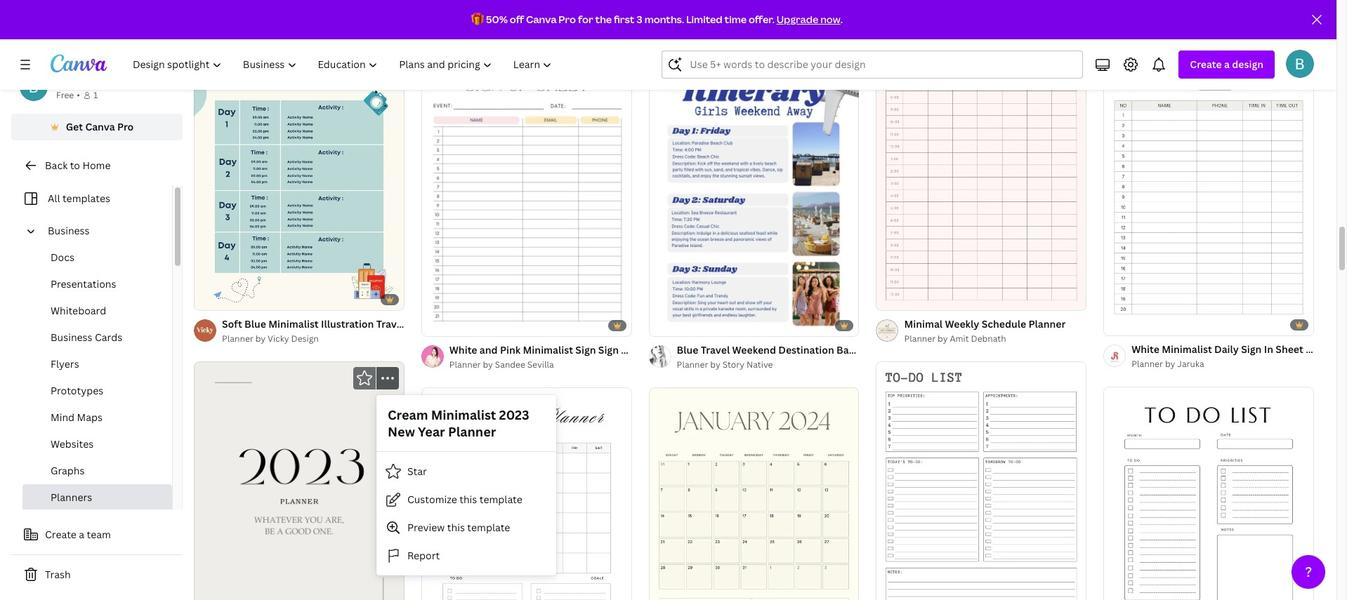 Task type: vqa. For each thing, say whether or not it's contained in the screenshot.
fifth SEE ALL
no



Task type: describe. For each thing, give the bounding box(es) containing it.
sandee
[[495, 359, 525, 371]]

cards
[[95, 331, 122, 344]]

all templates link
[[20, 185, 164, 212]]

get canva pro button
[[11, 114, 183, 141]]

create a design
[[1191, 58, 1264, 71]]

3
[[637, 13, 643, 26]]

websites
[[51, 438, 94, 451]]

trash
[[45, 568, 71, 582]]

templates
[[62, 192, 110, 205]]

preview
[[408, 521, 445, 535]]

soft blue minimalist illustration travel itinerary planner planner by vicky design
[[222, 317, 489, 345]]

graphs
[[51, 464, 85, 478]]

business link
[[42, 218, 164, 245]]

template for customize this template
[[480, 493, 523, 506]]

a for design
[[1225, 58, 1230, 71]]

this for customize
[[460, 493, 477, 506]]

back to home link
[[11, 152, 183, 180]]

weekend
[[733, 343, 776, 357]]

websites link
[[22, 431, 172, 458]]

to
[[70, 159, 80, 172]]

a for team
[[79, 528, 84, 542]]

business for business cards
[[51, 331, 92, 344]]

whiteboard link
[[22, 298, 172, 325]]

top level navigation element
[[124, 51, 565, 79]]

team
[[87, 528, 111, 542]]

minimalist for white minimalist sign up sheet planner planner by melkisheva victoriia
[[480, 19, 530, 33]]

template for preview this template
[[467, 521, 510, 535]]

home
[[82, 159, 111, 172]]

mind maps link
[[22, 405, 172, 431]]

year
[[418, 424, 445, 441]]

white minimalist sign up sheet planner link
[[450, 19, 639, 34]]

.
[[841, 13, 843, 26]]

modern
[[775, 19, 813, 33]]

minimal weekly schedule planner planner by amit debnath
[[905, 317, 1066, 345]]

business cards
[[51, 331, 122, 344]]

flyers
[[51, 358, 79, 371]]

2023
[[499, 407, 530, 424]]

amit
[[950, 333, 969, 345]]

design for minimalist
[[291, 333, 319, 345]]

business for business
[[48, 224, 90, 237]]

months.
[[645, 13, 684, 26]]

canva inside button
[[85, 120, 115, 134]]

white and pink minimalist sign sign up sheet planner image
[[421, 64, 632, 336]]

white minimalist daily sign in sheet planner link
[[1132, 342, 1344, 358]]

presentations link
[[22, 271, 172, 298]]

maps
[[77, 411, 103, 424]]

planner inside cream minimalist 2023 new year planner
[[448, 424, 496, 441]]

0 vertical spatial canva
[[526, 13, 557, 26]]

by inside white minimalist daily sign in sheet planner planner by jaruka
[[1166, 358, 1176, 370]]

travel inside blue travel weekend destination bachelorette planner itinerary planner by story native
[[701, 343, 730, 357]]

prototypes link
[[22, 378, 172, 405]]

prototypes
[[51, 384, 103, 398]]

star button
[[377, 458, 556, 486]]

sevilla
[[528, 359, 554, 371]]

weekly inside minimal weekly schedule planner planner by amit debnath
[[945, 317, 980, 331]]

new
[[388, 424, 415, 441]]

pink
[[500, 343, 521, 357]]

trash link
[[11, 561, 183, 590]]

get canva pro
[[66, 120, 134, 134]]

this for preview
[[447, 521, 465, 535]]

design
[[1233, 58, 1264, 71]]

50%
[[486, 13, 508, 26]]

🎁
[[472, 13, 484, 26]]

Search search field
[[690, 51, 1075, 78]]

time
[[725, 13, 747, 26]]

star
[[408, 465, 427, 478]]

all templates
[[48, 192, 110, 205]]

blue travel weekend destination bachelorette planner itinerary image
[[649, 64, 860, 336]]

schedule
[[982, 317, 1027, 331]]

by inside soft blue minimalist illustration travel itinerary planner planner by vicky design
[[256, 333, 266, 345]]

minimalist for cream minimalist 2023 new year planner
[[431, 407, 496, 424]]

white minimalist sign up sheet planner planner by melkisheva victoriia
[[450, 19, 639, 47]]

daily
[[1215, 343, 1239, 356]]

by inside white minimalist sign up sheet planner planner by melkisheva victoriia
[[483, 35, 493, 47]]

minimalist inside soft blue minimalist illustration travel itinerary planner planner by vicky design
[[269, 317, 319, 331]]

now
[[821, 13, 841, 26]]

create a team button
[[11, 521, 183, 549]]

cream minimalist 2023 new year planner image
[[194, 362, 405, 601]]

white for white and pink minimalist sign sign up sheet planner
[[450, 343, 477, 357]]

destination
[[779, 343, 835, 357]]

create a design button
[[1179, 51, 1275, 79]]

report
[[408, 549, 440, 563]]

create a team
[[45, 528, 111, 542]]

planner by melkisheva victoriia link
[[450, 34, 632, 48]]

sign inside white minimalist sign up sheet planner planner by melkisheva victoriia
[[532, 19, 553, 33]]

sign inside white minimalist daily sign in sheet planner planner by jaruka
[[1242, 343, 1262, 356]]

preview this template link
[[377, 514, 556, 542]]

planner by jaruka link
[[1132, 358, 1315, 372]]

itinerary inside blue travel weekend destination bachelorette planner itinerary planner by story native
[[941, 343, 983, 357]]

white and pink minimalist sign sign up sheet planner link
[[450, 343, 705, 358]]

create for create a design
[[1191, 58, 1222, 71]]

blue travel weekend destination bachelorette planner itinerary planner by story native
[[677, 343, 983, 371]]

back
[[45, 159, 68, 172]]

limited
[[686, 13, 723, 26]]

customize
[[408, 493, 457, 506]]

blue inside blue travel weekend destination bachelorette planner itinerary planner by story native
[[677, 343, 699, 357]]

graphs link
[[22, 458, 172, 485]]

green peach simple modern weekly planner image
[[649, 0, 860, 12]]

🎁 50% off canva pro for the first 3 months. limited time offer. upgrade now .
[[472, 13, 843, 26]]



Task type: locate. For each thing, give the bounding box(es) containing it.
by inside blue travel weekend destination bachelorette planner itinerary planner by story native
[[711, 359, 721, 371]]

1 vertical spatial travel
[[701, 343, 730, 357]]

bachelorette
[[837, 343, 899, 357]]

1 horizontal spatial itinerary
[[941, 343, 983, 357]]

1 horizontal spatial up
[[621, 343, 635, 357]]

blue left weekend
[[677, 343, 699, 357]]

canva
[[526, 13, 557, 26], [85, 120, 115, 134]]

white inside white minimalist daily sign in sheet planner planner by jaruka
[[1132, 343, 1160, 356]]

business inside the business cards "link"
[[51, 331, 92, 344]]

itinerary inside soft blue minimalist illustration travel itinerary planner planner by vicky design
[[408, 317, 449, 331]]

create inside dropdown button
[[1191, 58, 1222, 71]]

0 vertical spatial template
[[480, 493, 523, 506]]

travel right illustration
[[376, 317, 406, 331]]

by inside minimal weekly schedule planner planner by amit debnath
[[938, 333, 948, 345]]

by left jaruka
[[1166, 358, 1176, 370]]

customize this template
[[408, 493, 523, 506]]

1 horizontal spatial pro
[[559, 13, 576, 26]]

white inside 'white and pink minimalist sign sign up sheet planner planner by sandee sevilla'
[[450, 343, 477, 357]]

mind
[[51, 411, 75, 424]]

planner by amit debnath link
[[905, 332, 1066, 346]]

pro left for
[[559, 13, 576, 26]]

0 horizontal spatial a
[[79, 528, 84, 542]]

create inside button
[[45, 528, 77, 542]]

green
[[677, 19, 706, 33]]

back to home
[[45, 159, 111, 172]]

illustration
[[321, 317, 374, 331]]

1 horizontal spatial a
[[1225, 58, 1230, 71]]

minimalist up melkisheva
[[480, 19, 530, 33]]

minimalist up jaruka
[[1162, 343, 1213, 356]]

business inside business 'link'
[[48, 224, 90, 237]]

0 horizontal spatial blue
[[245, 317, 266, 331]]

1 vertical spatial up
[[621, 343, 635, 357]]

mind maps
[[51, 411, 103, 424]]

minimalist inside white minimalist sign up sheet planner planner by melkisheva victoriia
[[480, 19, 530, 33]]

2 horizontal spatial sheet
[[1276, 343, 1304, 356]]

minimalist left 2023
[[431, 407, 496, 424]]

design for simple
[[766, 35, 793, 47]]

off
[[510, 13, 524, 26]]

whiteboard
[[51, 304, 106, 318]]

by down and
[[483, 359, 493, 371]]

0 vertical spatial create
[[1191, 58, 1222, 71]]

0 horizontal spatial up
[[555, 19, 569, 33]]

1 vertical spatial canva
[[85, 120, 115, 134]]

1 horizontal spatial canva
[[526, 13, 557, 26]]

canva right get in the left of the page
[[85, 120, 115, 134]]

create left design
[[1191, 58, 1222, 71]]

simple and minimal monthly printable planner 2024 calendar image
[[649, 388, 860, 601]]

white grey minimalist modern calendar monthly planner image
[[421, 388, 632, 601]]

by left vicky
[[256, 333, 266, 345]]

travel inside soft blue minimalist illustration travel itinerary planner planner by vicky design
[[376, 317, 406, 331]]

weekly up the amit
[[945, 317, 980, 331]]

soft blue minimalist illustration travel itinerary planner image
[[194, 12, 405, 310]]

design
[[766, 35, 793, 47], [291, 333, 319, 345]]

0 horizontal spatial sheet
[[571, 19, 599, 33]]

pro up 'back to home' link
[[117, 120, 134, 134]]

docs
[[51, 251, 75, 264]]

0 horizontal spatial travel
[[376, 317, 406, 331]]

pro inside button
[[117, 120, 134, 134]]

0 horizontal spatial itinerary
[[408, 317, 449, 331]]

blue travel weekend destination bachelorette planner itinerary link
[[677, 343, 983, 358]]

sign
[[532, 19, 553, 33], [1242, 343, 1262, 356], [576, 343, 596, 357], [599, 343, 619, 357]]

minimalist up vicky
[[269, 317, 319, 331]]

white minimalist daily sign in sheet planner image
[[1104, 38, 1315, 336]]

and
[[480, 343, 498, 357]]

debnath
[[971, 333, 1007, 345]]

docs link
[[22, 245, 172, 271]]

0 horizontal spatial create
[[45, 528, 77, 542]]

the
[[595, 13, 612, 26]]

design down the green peach simple modern weekly planner link
[[766, 35, 793, 47]]

create
[[1191, 58, 1222, 71], [45, 528, 77, 542]]

by left the amit
[[938, 333, 948, 345]]

0 vertical spatial this
[[460, 493, 477, 506]]

up
[[555, 19, 569, 33], [621, 343, 635, 357]]

up inside white minimalist sign up sheet planner planner by melkisheva victoriia
[[555, 19, 569, 33]]

itinerary
[[408, 317, 449, 331], [941, 343, 983, 357]]

0 vertical spatial a
[[1225, 58, 1230, 71]]

blue inside soft blue minimalist illustration travel itinerary planner planner by vicky design
[[245, 317, 266, 331]]

a left team
[[79, 528, 84, 542]]

template
[[480, 493, 523, 506], [467, 521, 510, 535]]

weekly
[[815, 19, 849, 33], [945, 317, 980, 331]]

1 vertical spatial template
[[467, 521, 510, 535]]

business up flyers at left
[[51, 331, 92, 344]]

minimalist
[[480, 19, 530, 33], [269, 317, 319, 331], [1162, 343, 1213, 356], [523, 343, 573, 357], [431, 407, 496, 424]]

minimalist up sevilla
[[523, 343, 573, 357]]

planner by one piece design link
[[677, 34, 860, 48]]

sheet
[[571, 19, 599, 33], [1276, 343, 1304, 356], [637, 343, 665, 357]]

by inside green peach simple modern weekly planner planner by one piece design
[[711, 35, 721, 47]]

minimalist inside cream minimalist 2023 new year planner
[[431, 407, 496, 424]]

sheet inside white minimalist daily sign in sheet planner planner by jaruka
[[1276, 343, 1304, 356]]

0 vertical spatial business
[[48, 224, 90, 237]]

0 vertical spatial design
[[766, 35, 793, 47]]

soft blue minimalist illustration travel itinerary planner link
[[222, 317, 489, 332]]

planner by sandee sevilla link
[[450, 358, 632, 372]]

white for white minimalist sign up sheet planner
[[450, 19, 477, 33]]

by inside 'white and pink minimalist sign sign up sheet planner planner by sandee sevilla'
[[483, 359, 493, 371]]

soft
[[222, 317, 242, 331]]

blue right soft
[[245, 317, 266, 331]]

0 horizontal spatial design
[[291, 333, 319, 345]]

0 vertical spatial pro
[[559, 13, 576, 26]]

1 vertical spatial this
[[447, 521, 465, 535]]

in
[[1265, 343, 1274, 356]]

business up docs
[[48, 224, 90, 237]]

preview this template
[[408, 521, 510, 535]]

design inside green peach simple modern weekly planner planner by one piece design
[[766, 35, 793, 47]]

free
[[56, 89, 74, 101]]

1
[[93, 89, 98, 101]]

by left one
[[711, 35, 721, 47]]

minimal
[[905, 317, 943, 331]]

minimal weekly schedule planner image
[[876, 13, 1087, 310]]

this down star button at left
[[460, 493, 477, 506]]

0 vertical spatial up
[[555, 19, 569, 33]]

a inside button
[[79, 528, 84, 542]]

a inside dropdown button
[[1225, 58, 1230, 71]]

report button
[[377, 542, 556, 571]]

minimalist for white minimalist daily sign in sheet planner planner by jaruka
[[1162, 343, 1213, 356]]

a left design
[[1225, 58, 1230, 71]]

1 horizontal spatial sheet
[[637, 343, 665, 357]]

sheet inside 'white and pink minimalist sign sign up sheet planner planner by sandee sevilla'
[[637, 343, 665, 357]]

free •
[[56, 89, 80, 101]]

white minimalist daily sign in sheet planner planner by jaruka
[[1132, 343, 1344, 370]]

piece
[[742, 35, 764, 47]]

jaruka
[[1178, 358, 1205, 370]]

by down 50%
[[483, 35, 493, 47]]

offer.
[[749, 13, 775, 26]]

minimalist inside white minimalist daily sign in sheet planner planner by jaruka
[[1162, 343, 1213, 356]]

1 horizontal spatial create
[[1191, 58, 1222, 71]]

0 vertical spatial blue
[[245, 317, 266, 331]]

presentations
[[51, 278, 116, 291]]

customize this template link
[[377, 486, 556, 514]]

cream minimalist 2023 new year planner
[[388, 407, 530, 441]]

•
[[77, 89, 80, 101]]

simple to do list planner image
[[876, 362, 1087, 601]]

upgrade
[[777, 13, 819, 26]]

upgrade now button
[[777, 13, 841, 26]]

native
[[747, 359, 773, 371]]

1 vertical spatial pro
[[117, 120, 134, 134]]

white grey minimalist simple to do list planner image
[[1104, 387, 1315, 601]]

up inside 'white and pink minimalist sign sign up sheet planner planner by sandee sevilla'
[[621, 343, 635, 357]]

simple
[[740, 19, 773, 33]]

create left team
[[45, 528, 77, 542]]

story
[[723, 359, 745, 371]]

0 vertical spatial travel
[[376, 317, 406, 331]]

create for create a team
[[45, 528, 77, 542]]

0 horizontal spatial canva
[[85, 120, 115, 134]]

planner by vicky design link
[[222, 332, 405, 346]]

white inside white minimalist sign up sheet planner planner by melkisheva victoriia
[[450, 19, 477, 33]]

template down star button at left
[[480, 493, 523, 506]]

white and pink minimalist sign sign up sheet planner planner by sandee sevilla
[[450, 343, 705, 371]]

by left story
[[711, 359, 721, 371]]

by
[[483, 35, 493, 47], [711, 35, 721, 47], [256, 333, 266, 345], [938, 333, 948, 345], [1166, 358, 1176, 370], [483, 359, 493, 371], [711, 359, 721, 371]]

weekly right modern
[[815, 19, 849, 33]]

blue
[[245, 317, 266, 331], [677, 343, 699, 357]]

all
[[48, 192, 60, 205]]

design inside soft blue minimalist illustration travel itinerary planner planner by vicky design
[[291, 333, 319, 345]]

this down customize this template
[[447, 521, 465, 535]]

None search field
[[662, 51, 1084, 79]]

brad klo image
[[1287, 50, 1315, 78]]

1 vertical spatial blue
[[677, 343, 699, 357]]

get
[[66, 120, 83, 134]]

minimalist inside 'white and pink minimalist sign sign up sheet planner planner by sandee sevilla'
[[523, 343, 573, 357]]

1 vertical spatial business
[[51, 331, 92, 344]]

1 vertical spatial itinerary
[[941, 343, 983, 357]]

1 vertical spatial design
[[291, 333, 319, 345]]

travel
[[376, 317, 406, 331], [701, 343, 730, 357]]

white minimalist sign up sheet planner image
[[421, 0, 632, 12]]

0 horizontal spatial pro
[[117, 120, 134, 134]]

melkisheva
[[495, 35, 540, 47]]

personal
[[56, 74, 98, 87]]

victoriia
[[542, 35, 576, 47]]

0 vertical spatial weekly
[[815, 19, 849, 33]]

sheet inside white minimalist sign up sheet planner planner by melkisheva victoriia
[[571, 19, 599, 33]]

1 vertical spatial create
[[45, 528, 77, 542]]

for
[[578, 13, 593, 26]]

1 horizontal spatial blue
[[677, 343, 699, 357]]

template down customize this template link
[[467, 521, 510, 535]]

0 horizontal spatial weekly
[[815, 19, 849, 33]]

white
[[450, 19, 477, 33], [1132, 343, 1160, 356], [450, 343, 477, 357]]

1 horizontal spatial travel
[[701, 343, 730, 357]]

canva down the white minimalist sign up sheet planner 'image'
[[526, 13, 557, 26]]

white for white minimalist daily sign in sheet planner
[[1132, 343, 1160, 356]]

first
[[614, 13, 635, 26]]

1 vertical spatial weekly
[[945, 317, 980, 331]]

1 horizontal spatial design
[[766, 35, 793, 47]]

travel up story
[[701, 343, 730, 357]]

1 horizontal spatial weekly
[[945, 317, 980, 331]]

green peach simple modern weekly planner planner by one piece design
[[677, 19, 889, 47]]

weekly inside green peach simple modern weekly planner planner by one piece design
[[815, 19, 849, 33]]

planners
[[51, 491, 92, 505]]

green peach simple modern weekly planner link
[[677, 19, 889, 34]]

design right vicky
[[291, 333, 319, 345]]

1 vertical spatial a
[[79, 528, 84, 542]]

0 vertical spatial itinerary
[[408, 317, 449, 331]]



